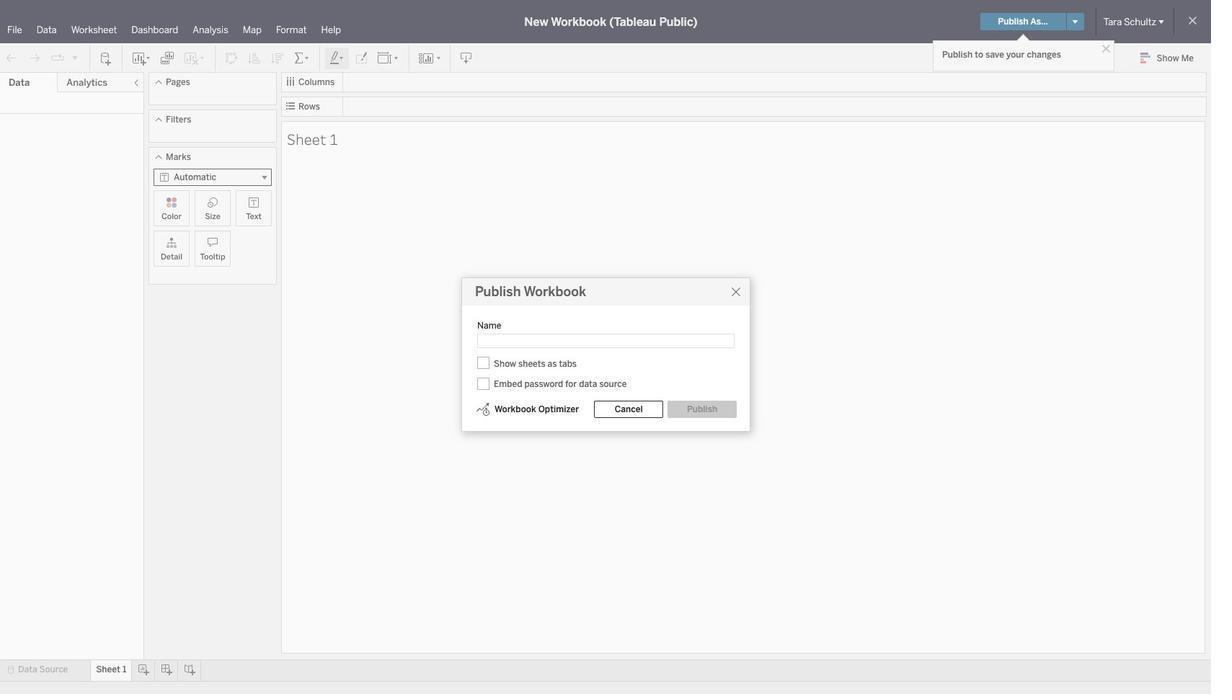 Task type: describe. For each thing, give the bounding box(es) containing it.
undo image
[[4, 51, 19, 65]]

sort ascending image
[[247, 51, 262, 65]]

totals image
[[294, 51, 311, 65]]

duplicate image
[[160, 51, 175, 65]]

fit image
[[377, 51, 400, 65]]

redo image
[[27, 51, 42, 65]]

format workbook image
[[354, 51, 369, 65]]

show/hide cards image
[[418, 51, 441, 65]]

sort descending image
[[271, 51, 285, 65]]

collapse image
[[132, 79, 141, 87]]



Task type: vqa. For each thing, say whether or not it's contained in the screenshot.
Remove Favorite ICON
no



Task type: locate. For each thing, give the bounding box(es) containing it.
close image
[[1100, 42, 1114, 56]]

dialog
[[462, 278, 751, 432]]

new data source image
[[99, 51, 113, 65]]

clear sheet image
[[183, 51, 206, 65]]

new worksheet image
[[131, 51, 151, 65]]

replay animation image
[[50, 51, 65, 65]]

replay animation image
[[71, 53, 79, 62]]

swap rows and columns image
[[224, 51, 239, 65]]

highlight image
[[329, 51, 346, 65]]

download image
[[460, 51, 474, 65]]

None text field
[[478, 334, 735, 348]]



